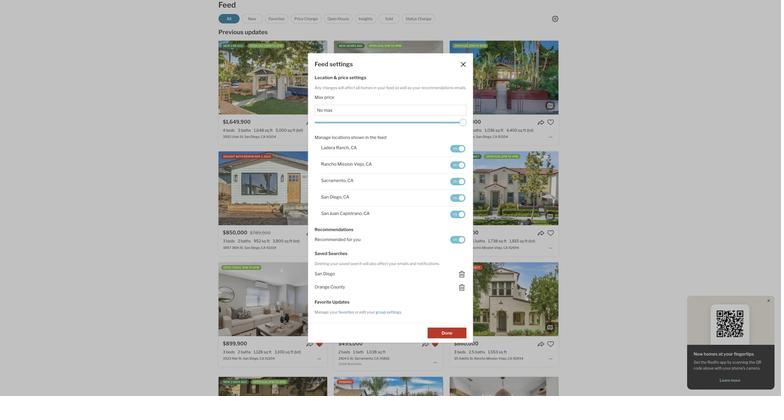 Task type: describe. For each thing, give the bounding box(es) containing it.
search
[[350, 262, 362, 267]]

baths for $1,649,900
[[241, 128, 251, 133]]

your down favorite updates on the bottom left of page
[[330, 310, 338, 315]]

1 horizontal spatial the
[[701, 361, 707, 365]]

more
[[731, 379, 741, 383]]

favorite button checkbox for $899,900
[[316, 341, 323, 348]]

camera.
[[747, 367, 761, 371]]

nov
[[255, 155, 261, 159]]

3523
[[223, 357, 231, 361]]

san right swift,
[[357, 135, 363, 139]]

0 vertical spatial viejo,
[[354, 162, 365, 167]]

favorites
[[269, 16, 285, 21]]

1,815
[[510, 239, 519, 244]]

1,648
[[254, 128, 264, 133]]

sq for 1,553
[[499, 350, 503, 355]]

shown
[[351, 135, 365, 140]]

95816
[[380, 357, 390, 361]]

1 photo of 23 nido st, rancho mission viejo, ca 92694 image from the left
[[110, 378, 219, 397]]

3635 villa ter, san diego, ca 92104
[[454, 135, 508, 139]]

3 photo of 2414 g st, sacramento, ca 95816 image from the left
[[443, 263, 552, 337]]

3 for $860,000
[[454, 350, 457, 355]]

open sat, 1pm to 4pm
[[455, 44, 486, 48]]

st, for $850,000
[[240, 246, 244, 250]]

1 vertical spatial feed
[[378, 135, 387, 140]]

days
[[233, 381, 240, 384]]

county
[[331, 285, 345, 290]]

3523 nile st, san diego, ca 92104
[[223, 357, 275, 361]]

status
[[406, 16, 417, 21]]

by
[[728, 361, 732, 365]]

3 photo of 23 nido st, rancho mission viejo, ca 92694 image from the left
[[327, 378, 436, 397]]

manage your favorites or edit your group settings.
[[315, 310, 402, 315]]

deleting your saved search will also affect your emails and notifications.
[[315, 262, 440, 267]]

0 horizontal spatial the
[[370, 135, 377, 140]]

manage for manage your favorites or edit your group settings.
[[315, 310, 329, 315]]

adelfa
[[459, 357, 469, 361]]

Max price input text field
[[317, 108, 464, 113]]

sat, for $495,000
[[347, 266, 353, 270]]

deleting
[[315, 262, 330, 267]]

2.5 baths for $860,000
[[469, 350, 485, 355]]

emails
[[398, 262, 409, 267]]

1,738 sq ft
[[488, 239, 507, 244]]

0 vertical spatial settings
[[330, 61, 353, 68]]

g
[[347, 357, 349, 361]]

0 horizontal spatial in
[[365, 135, 369, 140]]

market
[[468, 155, 480, 159]]

1,738
[[488, 239, 498, 244]]

ft for 3,100 sq ft (lot)
[[291, 350, 294, 355]]

3669 swift, san diego, ca 92104
[[339, 135, 389, 139]]

price change
[[294, 16, 318, 21]]

baths for $900,000
[[475, 239, 485, 244]]

2 photo of 35 adelfa st, rancho mission viejo, ca 92694 image from the left
[[450, 263, 559, 337]]

new 1 hr ago
[[224, 44, 243, 48]]

open sat, 12pm to 3pm
[[250, 44, 283, 48]]

change for price change
[[304, 16, 318, 21]]

insights
[[359, 16, 373, 21]]

feed settings
[[315, 61, 353, 68]]

for
[[347, 237, 352, 243]]

juan
[[330, 211, 339, 217]]

san right nile on the bottom left of the page
[[243, 357, 249, 361]]

location & price settings
[[315, 75, 366, 80]]

your left well
[[378, 86, 386, 90]]

sat, for $1,199,000
[[463, 44, 469, 48]]

2 photo of 3611 princess ln, dallas, tx 75229 image from the left
[[450, 378, 559, 397]]

swift,
[[348, 135, 356, 139]]

change for status change
[[418, 16, 432, 21]]

3 photo of 3611 princess ln, dallas, tx 75229 image from the left
[[559, 378, 667, 397]]

baths right 11
[[359, 239, 369, 244]]

new for $1,649,900
[[224, 44, 230, 48]]

fingertips
[[734, 352, 754, 357]]

your left emails
[[389, 262, 397, 267]]

(lot) for $900,000
[[529, 239, 535, 244]]

12pm for 2pm
[[354, 266, 361, 270]]

2 vertical spatial open sun, 1pm to 4pm
[[253, 381, 286, 384]]

or
[[355, 310, 359, 315]]

1 vertical spatial price
[[324, 95, 334, 100]]

(lot) for $1,199,000
[[527, 128, 534, 133]]

4 beds for $900,000
[[454, 239, 466, 244]]

edit
[[359, 310, 366, 315]]

at
[[719, 352, 723, 357]]

3635
[[454, 135, 463, 139]]

5,000 sq ft (lot)
[[276, 128, 303, 133]]

bath
[[356, 350, 364, 355]]

open
[[328, 16, 337, 21]]

3 photo of 8 gallo st, rancho mission viejo, ca 92694 image from the left
[[559, 152, 667, 226]]

viejo, for $860,000
[[499, 357, 507, 361]]

favorite
[[315, 300, 332, 305]]

$850,000 $789,900
[[223, 230, 271, 236]]

capistrano,
[[340, 211, 363, 217]]

ft for 3,800 sq ft (lot)
[[289, 239, 292, 244]]

updates
[[245, 29, 268, 36]]

rancho mission viejo, ca
[[321, 162, 372, 167]]

952 sq ft
[[254, 239, 270, 244]]

92104 for $850,000
[[266, 246, 276, 250]]

san down sacramento, ca
[[321, 195, 329, 200]]

searches
[[328, 252, 348, 257]]

0 vertical spatial mission
[[338, 162, 353, 167]]

scanning
[[733, 361, 749, 365]]

baths for $860,000
[[475, 350, 485, 355]]

Max price slider range field
[[315, 119, 467, 126]]

guide
[[339, 363, 347, 366]]

sq for 5,000
[[288, 128, 292, 133]]

3,800
[[273, 239, 284, 244]]

3 beds for $850,000
[[223, 239, 235, 244]]

1 as from the left
[[395, 86, 399, 90]]

sq for 1,648
[[265, 128, 269, 133]]

2 photo of 3711 grim ave, san diego, ca 92104 image from the left
[[334, 152, 443, 226]]

2 up 3635
[[454, 128, 456, 133]]

san left diego
[[315, 272, 322, 277]]

3 photo of 3857 36th st, san diego, ca 92104 image from the left
[[327, 152, 436, 226]]

beds right 12
[[343, 239, 352, 244]]

sacramento, ca
[[321, 179, 354, 184]]

ladera ranch, ca
[[321, 146, 357, 151]]

ranch,
[[336, 146, 350, 151]]

beds for $850,000
[[226, 239, 235, 244]]

2.5 for $900,000
[[469, 239, 475, 244]]

3 photo of 35 adelfa st, rancho mission viejo, ca 92694 image from the left
[[559, 263, 667, 337]]

ago for $649,000
[[357, 44, 363, 48]]

favorite button image for $860,000
[[547, 341, 554, 348]]

diego, for $1,199,000
[[483, 135, 492, 139]]

3 photo of 3635 villa ter, san diego, ca 92104 image from the left
[[559, 41, 667, 115]]

beds for $900,000
[[457, 239, 466, 244]]

saved
[[339, 262, 350, 267]]

1 photo of 3611 princess ln, dallas, tx 75229 image from the left
[[341, 378, 450, 397]]

hrs for $649,000
[[350, 44, 356, 48]]

1 photo of 35 adelfa st, rancho mission viejo, ca 92694 image from the left
[[341, 263, 450, 337]]

1 photo of 3857 36th st, san diego, ca 92104 image from the left
[[110, 152, 219, 226]]

phone's
[[732, 367, 746, 371]]

diego, down sacramento, ca
[[330, 195, 342, 200]]

Status Change radio
[[402, 14, 435, 23]]

previous
[[219, 29, 244, 36]]

92104 down max price slider range field
[[379, 135, 389, 139]]

notifications.
[[417, 262, 440, 267]]

0 vertical spatial price
[[338, 75, 349, 80]]

1,036 sq ft
[[485, 128, 504, 133]]

mission for $860,000
[[487, 357, 498, 361]]

3857 36th st, san diego, ca 92104
[[223, 246, 276, 250]]

group settings. link
[[375, 310, 402, 315]]

1 vertical spatial homes
[[704, 352, 718, 357]]

3,100
[[275, 350, 285, 355]]

recommended
[[315, 237, 346, 243]]

ft for 952 sq ft
[[267, 239, 270, 244]]

manage locations shown in the feed
[[315, 135, 387, 140]]

11
[[355, 239, 359, 244]]

diego, for $850,000
[[251, 246, 261, 250]]

code
[[694, 367, 703, 371]]

2 beds for $495,000
[[339, 350, 350, 355]]

ft for 4,400 sq ft (lot)
[[523, 128, 526, 133]]

2 as from the left
[[408, 86, 412, 90]]

rancho for $860,000
[[474, 357, 486, 361]]

sun, for $900,000
[[495, 155, 501, 159]]

sq for 1,738
[[499, 239, 503, 244]]

(lot) for $1,649,900
[[296, 128, 303, 133]]

favorite button image for $900,000
[[547, 230, 554, 237]]

sq for 4,400
[[518, 128, 523, 133]]

1,815 sq ft (lot)
[[510, 239, 535, 244]]

0 horizontal spatial will
[[338, 86, 344, 90]]

open sun, 1pm to 4pm for $900,000
[[486, 155, 518, 159]]

4,400
[[507, 128, 518, 133]]

settings.
[[387, 310, 402, 315]]

Open House radio
[[324, 14, 353, 23]]

1pm for new 28 hrs ago
[[385, 44, 390, 48]]

beds for $860,000
[[457, 350, 466, 355]]

tour
[[378, 155, 386, 159]]

$899,900
[[223, 341, 247, 347]]

ter,
[[470, 135, 476, 139]]

san right 36th
[[245, 246, 250, 250]]

1 photo of 8 gallo st, rancho mission viejo, ca 92694 image from the left
[[341, 152, 450, 226]]

3 for $899,900
[[223, 350, 225, 355]]

open sun, 1pm to 4pm for $649,000
[[369, 44, 401, 48]]

favorite button checkbox for $1,649,900
[[316, 119, 323, 126]]

1 vertical spatial 3pm
[[242, 266, 248, 270]]

$789,900
[[250, 231, 271, 236]]

villa
[[463, 135, 470, 139]]

under contract
[[455, 266, 480, 270]]

1,128 sq ft
[[254, 350, 272, 355]]

san diego, ca
[[321, 195, 349, 200]]

3 photo of 3552 utah st, san diego, ca 92104 image from the left
[[327, 41, 436, 115]]

video
[[369, 155, 377, 159]]

Insights radio
[[355, 14, 377, 23]]

ago right days
[[241, 381, 247, 384]]

beds for $1,199,000
[[457, 128, 466, 133]]

hr
[[233, 44, 237, 48]]

learn more
[[720, 379, 741, 383]]

1,038
[[367, 350, 377, 355]]

your right at
[[724, 352, 733, 357]]

2 photo of 2414 g st, sacramento, ca 95816 image from the left
[[334, 263, 443, 337]]

0 horizontal spatial affect
[[345, 86, 355, 90]]

utah
[[232, 135, 239, 139]]

12pm for 3pm
[[264, 44, 272, 48]]

favorites link
[[338, 310, 355, 315]]

beds for $1,649,900
[[226, 128, 235, 133]]

2 down the $899,900
[[238, 350, 240, 355]]

sold
[[385, 16, 393, 21]]

2414 g st, sacramento, ca 95816 guide real estate
[[339, 357, 390, 366]]

san right ter,
[[476, 135, 482, 139]]

with
[[715, 367, 723, 371]]

baths up 3857 36th st, san diego, ca 92104
[[241, 239, 251, 244]]

ft for 1,738 sq ft
[[504, 239, 507, 244]]

1 vertical spatial will
[[363, 262, 369, 267]]

3552 utah st, san diego, ca 92104
[[223, 135, 276, 139]]



Task type: locate. For each thing, give the bounding box(es) containing it.
ft for 1,815 sq ft (lot)
[[525, 239, 528, 244]]

sq for 1,128
[[264, 350, 268, 355]]

in
[[374, 86, 377, 90], [365, 135, 369, 140]]

2 change from the left
[[418, 16, 432, 21]]

sq for 1,815
[[520, 239, 524, 244]]

pending
[[339, 381, 352, 384]]

0 vertical spatial in
[[374, 86, 377, 90]]

rancho down ladera
[[321, 162, 337, 167]]

hrs right 28 at the left top of the page
[[350, 44, 356, 48]]

(lot)
[[296, 128, 303, 133], [527, 128, 534, 133], [293, 239, 300, 244], [529, 239, 535, 244], [294, 350, 301, 355]]

st, for $1,649,900
[[240, 135, 244, 139]]

diego, down 952
[[251, 246, 261, 250]]

0 horizontal spatial homes
[[361, 86, 373, 90]]

sat,
[[258, 44, 264, 48], [463, 44, 469, 48], [347, 266, 353, 270]]

in right shown
[[365, 135, 369, 140]]

price
[[338, 75, 349, 80], [324, 95, 334, 100]]

photo of 3523 nile st, san diego, ca 92104 image
[[110, 263, 219, 337], [219, 263, 327, 337], [327, 263, 436, 337]]

3 beds up 3857 at the left bottom
[[223, 239, 235, 244]]

1 vertical spatial in
[[365, 135, 369, 140]]

92104 down 1,648 sq ft
[[266, 135, 276, 139]]

3 photo of 3523 nile st, san diego, ca 92104 image from the left
[[327, 263, 436, 337]]

new for new
[[248, 16, 256, 21]]

0 horizontal spatial as
[[395, 86, 399, 90]]

0 horizontal spatial open sun, 1pm to 4pm
[[253, 381, 286, 384]]

0 horizontal spatial 4 beds
[[223, 128, 235, 133]]

4,400 sq ft (lot)
[[507, 128, 534, 133]]

2 up ter,
[[469, 128, 471, 133]]

2 photo of 3552 utah st, san diego, ca 92104 image from the left
[[219, 41, 327, 115]]

0 vertical spatial new
[[248, 16, 256, 21]]

2 baths up 3857 36th st, san diego, ca 92104
[[238, 239, 251, 244]]

1 horizontal spatial 2 beds
[[454, 128, 466, 133]]

2
[[454, 128, 456, 133], [469, 128, 471, 133], [238, 239, 240, 244], [238, 350, 240, 355], [339, 350, 341, 355], [231, 381, 232, 384]]

contract
[[465, 266, 480, 270]]

sq for 1,036
[[496, 128, 500, 133]]

1 horizontal spatial homes
[[704, 352, 718, 357]]

1 vertical spatial sacramento,
[[355, 357, 374, 361]]

hrs
[[350, 44, 356, 48], [350, 155, 356, 159]]

video tour
[[369, 155, 386, 159]]

0 vertical spatial 3pm
[[276, 44, 283, 48]]

92104 down 1,036 sq ft
[[498, 135, 508, 139]]

0 vertical spatial 12pm
[[264, 44, 272, 48]]

2 2.5 from the top
[[469, 350, 475, 355]]

st, right g
[[350, 357, 354, 361]]

new left 28 at the left top of the page
[[339, 44, 346, 48]]

0 horizontal spatial price
[[324, 95, 334, 100]]

4pm for new 28 hrs ago
[[395, 44, 401, 48]]

All radio
[[219, 14, 240, 23]]

diego, down 1,036
[[483, 135, 492, 139]]

1 vertical spatial 4
[[454, 239, 457, 244]]

2 baths for $850,000
[[238, 239, 251, 244]]

1 vertical spatial open sun, 1pm to 4pm
[[486, 155, 518, 159]]

1 photo of 2414 g st, sacramento, ca 95816 image from the left
[[225, 263, 334, 337]]

feed for feed
[[219, 0, 236, 9]]

orange
[[315, 285, 330, 290]]

1,038 sq ft
[[367, 350, 386, 355]]

your right well
[[413, 86, 421, 90]]

1 vertical spatial manage
[[315, 310, 329, 315]]

favorite button image for $649,000
[[432, 119, 439, 126]]

1 horizontal spatial in
[[374, 86, 377, 90]]

viejo, for $900,000
[[495, 246, 503, 250]]

0 vertical spatial affect
[[345, 86, 355, 90]]

any changes will affect all homes in your feed as well as your recommendations emails.
[[315, 86, 467, 90]]

0 vertical spatial 4
[[223, 128, 225, 133]]

photo of 3857 36th st, san diego, ca 92104 image
[[110, 152, 219, 226], [219, 152, 327, 226], [327, 152, 436, 226]]

92104 for $899,900
[[265, 357, 275, 361]]

1 photo of 3711 grim ave, san diego, ca 92104 image from the left
[[225, 152, 334, 226]]

rancho
[[321, 162, 337, 167], [470, 246, 482, 250], [474, 357, 486, 361]]

1 vertical spatial 4 beds
[[454, 239, 466, 244]]

2 beds
[[454, 128, 466, 133], [339, 350, 350, 355]]

photo of property in san diego, ca 92104 image
[[225, 378, 334, 397], [334, 378, 443, 397], [443, 378, 552, 397]]

1 horizontal spatial price
[[338, 75, 349, 80]]

1 horizontal spatial 4 beds
[[454, 239, 466, 244]]

ft for 1,038 sq ft
[[383, 350, 386, 355]]

0 horizontal spatial 4
[[223, 128, 225, 133]]

sun, for $649,000
[[378, 44, 384, 48]]

4pm for new 2 days ago
[[279, 381, 286, 384]]

feed
[[219, 0, 236, 9], [315, 61, 328, 68]]

st, right utah
[[240, 135, 244, 139]]

you
[[353, 237, 361, 243]]

back
[[455, 155, 462, 159]]

ft up 95816
[[383, 350, 386, 355]]

1 horizontal spatial sun,
[[378, 44, 384, 48]]

2 photo of 3523 nile st, san diego, ca 92104 image from the left
[[219, 263, 327, 337]]

done
[[442, 331, 453, 336]]

0 vertical spatial feed
[[219, 0, 236, 9]]

0 vertical spatial hrs
[[350, 44, 356, 48]]

photo of 3611 princess ln, dallas, tx 75229 image
[[341, 378, 450, 397], [450, 378, 559, 397], [559, 378, 667, 397]]

3 photo of 3711 grim ave, san diego, ca 92104 image from the left
[[443, 152, 552, 226]]

sq right "1,738" on the right
[[499, 239, 503, 244]]

ft for 1,648 sq ft
[[270, 128, 273, 133]]

ft left 3,100
[[269, 350, 272, 355]]

feed for feed settings
[[315, 61, 328, 68]]

sq for 1,038
[[378, 350, 382, 355]]

2 photo of 3669 swift, san diego, ca 92104 image from the left
[[334, 41, 443, 115]]

new left days
[[224, 381, 230, 384]]

2 photo of property in san diego, ca 92104 image from the left
[[334, 378, 443, 397]]

favorite button checkbox for $860,000
[[547, 341, 554, 348]]

new inside radio
[[248, 16, 256, 21]]

2 baths up 3523 nile st, san diego, ca 92104
[[238, 350, 251, 355]]

2 2.5 baths from the top
[[469, 350, 485, 355]]

3 up 35
[[454, 350, 457, 355]]

0 vertical spatial will
[[338, 86, 344, 90]]

1 horizontal spatial sacramento,
[[355, 357, 374, 361]]

rancho right 'adelfa'
[[474, 357, 486, 361]]

2 beds for $1,199,000
[[454, 128, 466, 133]]

3552
[[223, 135, 231, 139]]

2 horizontal spatial sat,
[[463, 44, 469, 48]]

2.5 baths
[[469, 239, 485, 244], [469, 350, 485, 355]]

as
[[395, 86, 399, 90], [408, 86, 412, 90]]

as right well
[[408, 86, 412, 90]]

3 photo of property in san diego, ca 92104 image from the left
[[443, 378, 552, 397]]

1 vertical spatial new
[[694, 352, 703, 357]]

open
[[250, 44, 257, 48], [369, 44, 377, 48], [455, 44, 463, 48], [486, 155, 494, 159], [224, 266, 231, 270], [339, 266, 347, 270], [253, 381, 261, 384]]

get
[[694, 361, 700, 365]]

1 vertical spatial settings
[[349, 75, 366, 80]]

1 vertical spatial 2.5
[[469, 350, 475, 355]]

viejo, down 1,738 sq ft
[[495, 246, 503, 250]]

st, for $860,000
[[470, 357, 474, 361]]

3 for $850,000
[[223, 239, 225, 244]]

(lot) right the 5,000
[[296, 128, 303, 133]]

1,553 sq ft
[[488, 350, 507, 355]]

favorite button checkbox for $850,000
[[316, 230, 323, 237]]

1 vertical spatial viejo,
[[495, 246, 503, 250]]

photo of 23 nido st, rancho mission viejo, ca 92694 image
[[110, 378, 219, 397], [219, 378, 327, 397], [327, 378, 436, 397]]

favorites
[[339, 310, 354, 315]]

1 horizontal spatial new
[[694, 352, 703, 357]]

2 photo of 23 nido st, rancho mission viejo, ca 92694 image from the left
[[219, 378, 327, 397]]

0 vertical spatial homes
[[361, 86, 373, 90]]

New radio
[[242, 14, 263, 23]]

option group containing all
[[219, 14, 435, 23]]

new left hr
[[224, 44, 230, 48]]

app install qr code image
[[715, 309, 745, 340]]

1 photo of 3669 swift, san diego, ca 92104 image from the left
[[225, 41, 334, 115]]

2 baths for $1,199,000
[[469, 128, 482, 133]]

hrs for $2,750,000
[[350, 155, 356, 159]]

1 2.5 baths from the top
[[469, 239, 485, 244]]

sq right 1,036
[[496, 128, 500, 133]]

1 vertical spatial 12pm
[[354, 266, 361, 270]]

new 16 hrs ago
[[339, 155, 362, 159]]

ca
[[261, 135, 266, 139], [374, 135, 378, 139], [493, 135, 498, 139], [351, 146, 357, 151], [366, 162, 372, 167], [348, 179, 354, 184], [343, 195, 349, 200], [364, 211, 370, 217], [261, 246, 266, 250], [504, 246, 508, 250], [260, 357, 264, 361], [374, 357, 379, 361], [508, 357, 512, 361]]

Favorites radio
[[265, 14, 289, 23]]

3 beds for $899,900
[[223, 350, 235, 355]]

your inside the get the redfin app by scanning the qr code above with your phone's camera.
[[723, 367, 731, 371]]

baths for $899,900
[[241, 350, 251, 355]]

2 up 36th
[[238, 239, 240, 244]]

1 horizontal spatial 4
[[454, 239, 457, 244]]

favorite button image for $1,199,000
[[547, 119, 554, 126]]

2 vertical spatial 2 baths
[[238, 350, 251, 355]]

photo of 3635 villa ter, san diego, ca 92104 image
[[341, 41, 450, 115], [450, 41, 559, 115], [559, 41, 667, 115]]

16
[[346, 155, 350, 159]]

diego, for $899,900
[[250, 357, 259, 361]]

0 vertical spatial 2 beds
[[454, 128, 466, 133]]

with
[[236, 155, 243, 159]]

ago
[[237, 44, 243, 48], [357, 44, 363, 48], [356, 155, 362, 159], [241, 381, 247, 384]]

2 up '2414' at the bottom left of page
[[339, 350, 341, 355]]

st, for $900,000
[[465, 246, 469, 250]]

0 vertical spatial sacramento,
[[321, 179, 347, 184]]

92694 for $900,000
[[509, 246, 519, 250]]

favorite button image for $495,000
[[432, 341, 439, 348]]

0 vertical spatial feed
[[386, 86, 394, 90]]

2 photo of 3857 36th st, san diego, ca 92104 image from the left
[[219, 152, 327, 226]]

1 vertical spatial 2 baths
[[238, 239, 251, 244]]

ft left 3,800
[[267, 239, 270, 244]]

2 baths for $899,900
[[238, 350, 251, 355]]

will
[[338, 86, 344, 90], [363, 262, 369, 267]]

open sun, 1pm to 4pm
[[369, 44, 401, 48], [486, 155, 518, 159], [253, 381, 286, 384]]

ago right 16
[[356, 155, 362, 159]]

your down the 'by'
[[723, 367, 731, 371]]

0 vertical spatial 2 baths
[[469, 128, 482, 133]]

affect right also
[[378, 262, 388, 267]]

san down 3 baths
[[244, 135, 250, 139]]

3 beds up 35
[[454, 350, 466, 355]]

1 horizontal spatial as
[[408, 86, 412, 90]]

photo of 35 adelfa st, rancho mission viejo, ca 92694 image
[[341, 263, 450, 337], [450, 263, 559, 337], [559, 263, 667, 337]]

ago for $2,750,000
[[356, 155, 362, 159]]

4 for $1,649,900
[[223, 128, 225, 133]]

2 beds up '2414' at the bottom left of page
[[339, 350, 350, 355]]

learn
[[720, 379, 730, 383]]

san diego
[[315, 272, 335, 277]]

(lot) for $899,900
[[294, 350, 301, 355]]

1 horizontal spatial 12pm
[[354, 266, 361, 270]]

952
[[254, 239, 261, 244]]

3 up utah
[[238, 128, 240, 133]]

12pm left "2pm"
[[354, 266, 361, 270]]

92694
[[509, 246, 519, 250], [513, 357, 524, 361]]

photo of 3552 utah st, san diego, ca 92104 image
[[110, 41, 219, 115], [219, 41, 327, 115], [327, 41, 436, 115]]

ft for 1,128 sq ft
[[269, 350, 272, 355]]

will down location & price settings
[[338, 86, 344, 90]]

1 vertical spatial hrs
[[350, 155, 356, 159]]

8 gallo st, rancho mission viejo, ca 92694
[[454, 246, 519, 250]]

ago for $1,649,900
[[237, 44, 243, 48]]

ladera
[[321, 146, 335, 151]]

hrs right 16
[[350, 155, 356, 159]]

1 horizontal spatial sat,
[[347, 266, 353, 270]]

st, right nile on the bottom left of the page
[[238, 357, 242, 361]]

photo of 8 gallo st, rancho mission viejo, ca 92694 image
[[341, 152, 450, 226], [450, 152, 559, 226], [559, 152, 667, 226]]

$900,000
[[454, 230, 479, 236]]

1 vertical spatial 2.5 baths
[[469, 350, 485, 355]]

feed
[[386, 86, 394, 90], [378, 135, 387, 140]]

1 left bath
[[353, 350, 355, 355]]

0 vertical spatial 92694
[[509, 246, 519, 250]]

Price Change radio
[[291, 14, 322, 23]]

st, for $899,900
[[238, 357, 242, 361]]

ca inside 2414 g st, sacramento, ca 95816 guide real estate
[[374, 357, 379, 361]]

(lot) for $850,000
[[293, 239, 300, 244]]

and
[[410, 262, 416, 267]]

1 vertical spatial 2 beds
[[339, 350, 350, 355]]

2 beds up 3635
[[454, 128, 466, 133]]

1 horizontal spatial feed
[[315, 61, 328, 68]]

3 beds up 3523
[[223, 350, 235, 355]]

1 photo of 3635 villa ter, san diego, ca 92104 image from the left
[[341, 41, 450, 115]]

0 horizontal spatial 2 beds
[[339, 350, 350, 355]]

max
[[315, 95, 323, 100]]

2 vertical spatial viejo,
[[499, 357, 507, 361]]

to
[[272, 44, 276, 48], [391, 44, 395, 48], [476, 44, 479, 48], [508, 155, 512, 159], [249, 266, 252, 270], [362, 266, 365, 270], [275, 381, 279, 384]]

0 horizontal spatial 12pm
[[264, 44, 272, 48]]

new for $649,000
[[339, 44, 346, 48]]

favorite button checkbox
[[316, 230, 323, 237], [547, 230, 554, 237], [316, 341, 323, 348], [432, 341, 439, 348]]

recommended for you
[[315, 237, 361, 243]]

(lot) right 4,400
[[527, 128, 534, 133]]

1 horizontal spatial open sun, 1pm to 4pm
[[369, 44, 401, 48]]

sq right 1,038
[[378, 350, 382, 355]]

beds for $899,900
[[226, 350, 235, 355]]

3 beds for $860,000
[[454, 350, 466, 355]]

0 vertical spatial rancho
[[321, 162, 337, 167]]

sq right 4,400
[[518, 128, 523, 133]]

0 horizontal spatial 3pm
[[242, 266, 248, 270]]

feed down max price slider range field
[[378, 135, 387, 140]]

92694 for $860,000
[[513, 357, 524, 361]]

0 vertical spatial 1
[[231, 44, 232, 48]]

qr
[[756, 361, 762, 365]]

your
[[378, 86, 386, 90], [413, 86, 421, 90], [330, 262, 338, 267], [389, 262, 397, 267], [330, 310, 338, 315], [367, 310, 375, 315], [724, 352, 733, 357], [723, 367, 731, 371]]

ft right the 5,000
[[293, 128, 296, 133]]

favorite button image
[[316, 119, 323, 126], [316, 230, 323, 237], [547, 230, 554, 237], [316, 341, 323, 348], [547, 341, 554, 348]]

baths for $1,199,000
[[472, 128, 482, 133]]

sq right 1,648
[[265, 128, 269, 133]]

favorite button image
[[432, 119, 439, 126], [547, 119, 554, 126], [432, 341, 439, 348]]

1 photo of 3523 nile st, san diego, ca 92104 image from the left
[[110, 263, 219, 337]]

beds up 3635
[[457, 128, 466, 133]]

baths up 35 adelfa st, rancho mission viejo, ca 92694
[[475, 350, 485, 355]]

ft left 4,400
[[501, 128, 504, 133]]

2.5 down $900,000
[[469, 239, 475, 244]]

2.5 for $860,000
[[469, 350, 475, 355]]

2414
[[339, 357, 346, 361]]

change inside option
[[304, 16, 318, 21]]

92104 for $1,649,900
[[266, 135, 276, 139]]

open house
[[328, 16, 349, 21]]

1 vertical spatial feed
[[315, 61, 328, 68]]

1 vertical spatial mission
[[482, 246, 494, 250]]

beds up 'adelfa'
[[457, 350, 466, 355]]

new for $2,750,000
[[339, 155, 346, 159]]

st, right gallo
[[465, 246, 469, 250]]

2 baths
[[469, 128, 482, 133], [238, 239, 251, 244], [238, 350, 251, 355]]

diego
[[323, 272, 335, 277]]

your right edit
[[367, 310, 375, 315]]

feed up location
[[315, 61, 328, 68]]

2 horizontal spatial open sun, 1pm to 4pm
[[486, 155, 518, 159]]

2.5
[[469, 239, 475, 244], [469, 350, 475, 355]]

rancho for $900,000
[[470, 246, 482, 250]]

sq for 952
[[262, 239, 266, 244]]

1 horizontal spatial affect
[[378, 262, 388, 267]]

1 horizontal spatial 3pm
[[276, 44, 283, 48]]

sacramento, inside 2414 g st, sacramento, ca 95816 guide real estate
[[355, 357, 374, 361]]

0 vertical spatial 2.5 baths
[[469, 239, 485, 244]]

1 manage from the top
[[315, 135, 331, 140]]

2 vertical spatial sun,
[[262, 381, 268, 384]]

0 horizontal spatial sacramento,
[[321, 179, 347, 184]]

3 baths
[[238, 128, 251, 133]]

8
[[454, 246, 456, 250]]

2 vertical spatial mission
[[487, 357, 498, 361]]

2 horizontal spatial the
[[749, 361, 755, 365]]

ft left the 5,000
[[270, 128, 273, 133]]

feed up all option
[[219, 0, 236, 9]]

sun,
[[378, 44, 384, 48], [495, 155, 501, 159], [262, 381, 268, 384]]

4 for $900,000
[[454, 239, 457, 244]]

diego, for $1,649,900
[[251, 135, 260, 139]]

affect left all
[[345, 86, 355, 90]]

group
[[376, 310, 386, 315]]

ft for 1,036 sq ft
[[501, 128, 504, 133]]

as left well
[[395, 86, 399, 90]]

manage
[[315, 135, 331, 140], [315, 310, 329, 315]]

2 photo of 8 gallo st, rancho mission viejo, ca 92694 image from the left
[[450, 152, 559, 226]]

1 vertical spatial 92694
[[513, 357, 524, 361]]

(lot) right 1,815
[[529, 239, 535, 244]]

3,100 sq ft (lot)
[[275, 350, 301, 355]]

2 photo of 3635 villa ter, san diego, ca 92104 image from the left
[[450, 41, 559, 115]]

1 change from the left
[[304, 16, 318, 21]]

35 adelfa st, rancho mission viejo, ca 92694
[[454, 357, 524, 361]]

1pm for back on market
[[502, 155, 507, 159]]

st, inside 2414 g st, sacramento, ca 95816 guide real estate
[[350, 357, 354, 361]]

baths up ter,
[[472, 128, 482, 133]]

favorite button checkbox for $495,000
[[432, 341, 439, 348]]

manage up ladera
[[315, 135, 331, 140]]

viejo, down 'new 16 hrs ago'
[[354, 162, 365, 167]]

4 up 8
[[454, 239, 457, 244]]

ago right 28 at the left top of the page
[[357, 44, 363, 48]]

2.5 down $860,000
[[469, 350, 475, 355]]

0 horizontal spatial 1
[[231, 44, 232, 48]]

status change
[[406, 16, 432, 21]]

2.5 baths up 8 gallo st, rancho mission viejo, ca 92694
[[469, 239, 485, 244]]

new for new homes at your fingertips
[[694, 352, 703, 357]]

1 horizontal spatial change
[[418, 16, 432, 21]]

learn more link
[[694, 378, 767, 384]]

mission for $900,000
[[482, 246, 494, 250]]

2pm
[[366, 266, 372, 270]]

new up updates
[[248, 16, 256, 21]]

$495,000
[[339, 341, 363, 347]]

baths up 3523 nile st, san diego, ca 92104
[[241, 350, 251, 355]]

1,128
[[254, 350, 263, 355]]

your left saved
[[330, 262, 338, 267]]

1 2.5 from the top
[[469, 239, 475, 244]]

new up get at right
[[694, 352, 703, 357]]

feed left well
[[386, 86, 394, 90]]

saved searches
[[315, 252, 348, 257]]

0 horizontal spatial sat,
[[258, 44, 264, 48]]

st, right 36th
[[240, 246, 244, 250]]

1 vertical spatial affect
[[378, 262, 388, 267]]

app
[[720, 361, 727, 365]]

favorite button image for $899,900
[[316, 341, 323, 348]]

1 vertical spatial 1
[[353, 350, 355, 355]]

2.5 baths for $900,000
[[469, 239, 485, 244]]

sq for 3,100
[[286, 350, 290, 355]]

photo of 3669 swift, san diego, ca 92104 image
[[225, 41, 334, 115], [334, 41, 443, 115], [443, 41, 552, 115]]

sq for 3,800
[[284, 239, 289, 244]]

today,
[[232, 266, 241, 270]]

favorite button checkbox
[[316, 119, 323, 126], [432, 119, 439, 126], [547, 119, 554, 126], [547, 341, 554, 348]]

1 horizontal spatial 1
[[353, 350, 355, 355]]

2.5 baths up 35 adelfa st, rancho mission viejo, ca 92694
[[469, 350, 485, 355]]

1 photo of 3552 utah st, san diego, ca 92104 image from the left
[[110, 41, 219, 115]]

1 photo of property in san diego, ca 92104 image from the left
[[225, 378, 334, 397]]

4 beds up 3552
[[223, 128, 235, 133]]

2 vertical spatial rancho
[[474, 357, 486, 361]]

0 vertical spatial manage
[[315, 135, 331, 140]]

Sold radio
[[379, 14, 400, 23]]

open sat, 12pm to 2pm
[[339, 266, 372, 270]]

1 left hr
[[231, 44, 232, 48]]

0 horizontal spatial change
[[304, 16, 318, 21]]

favorite button checkbox for $1,199,000
[[547, 119, 554, 126]]

change inside option
[[418, 16, 432, 21]]

beds up 3552
[[226, 128, 235, 133]]

san left juan
[[321, 211, 329, 217]]

0 horizontal spatial feed
[[219, 0, 236, 9]]

92104 for $1,199,000
[[498, 135, 508, 139]]

12pm
[[264, 44, 272, 48], [354, 266, 361, 270]]

photo of 3711 grim ave, san diego, ca 92104 image
[[225, 152, 334, 226], [334, 152, 443, 226], [443, 152, 552, 226]]

1 horizontal spatial will
[[363, 262, 369, 267]]

2 horizontal spatial sun,
[[495, 155, 501, 159]]

6pm
[[253, 266, 259, 270]]

manage for manage locations shown in the feed
[[315, 135, 331, 140]]

(lot) right 3,800
[[293, 239, 300, 244]]

bought
[[224, 155, 235, 159]]

will left also
[[363, 262, 369, 267]]

ft right 1,815
[[525, 239, 528, 244]]

2 left days
[[231, 381, 232, 384]]

nile
[[232, 357, 238, 361]]

0 vertical spatial 2.5
[[469, 239, 475, 244]]

sq right 1,553
[[499, 350, 503, 355]]

0 vertical spatial 4 beds
[[223, 128, 235, 133]]

1 vertical spatial sun,
[[495, 155, 501, 159]]

$860,000
[[454, 341, 479, 347]]

0 vertical spatial sun,
[[378, 44, 384, 48]]

baths up 8 gallo st, rancho mission viejo, ca 92694
[[475, 239, 485, 244]]

3 photo of 3669 swift, san diego, ca 92104 image from the left
[[443, 41, 552, 115]]

2 manage from the top
[[315, 310, 329, 315]]

updates
[[332, 300, 350, 305]]

sq right 3,800
[[284, 239, 289, 244]]

diego, right swift,
[[363, 135, 373, 139]]

price down changes
[[324, 95, 334, 100]]

1 vertical spatial rancho
[[470, 246, 482, 250]]

4pm for back on market
[[512, 155, 518, 159]]

redfin
[[244, 155, 254, 159]]

1pm for new 2 days ago
[[269, 381, 274, 384]]

option group
[[219, 14, 435, 23]]

above
[[704, 367, 714, 371]]

photo of 2414 g st, sacramento, ca 95816 image
[[225, 263, 334, 337], [334, 263, 443, 337], [443, 263, 552, 337]]

rancho right gallo
[[470, 246, 482, 250]]

ft for 1,553 sq ft
[[504, 350, 507, 355]]



Task type: vqa. For each thing, say whether or not it's contained in the screenshot.
Manage
yes



